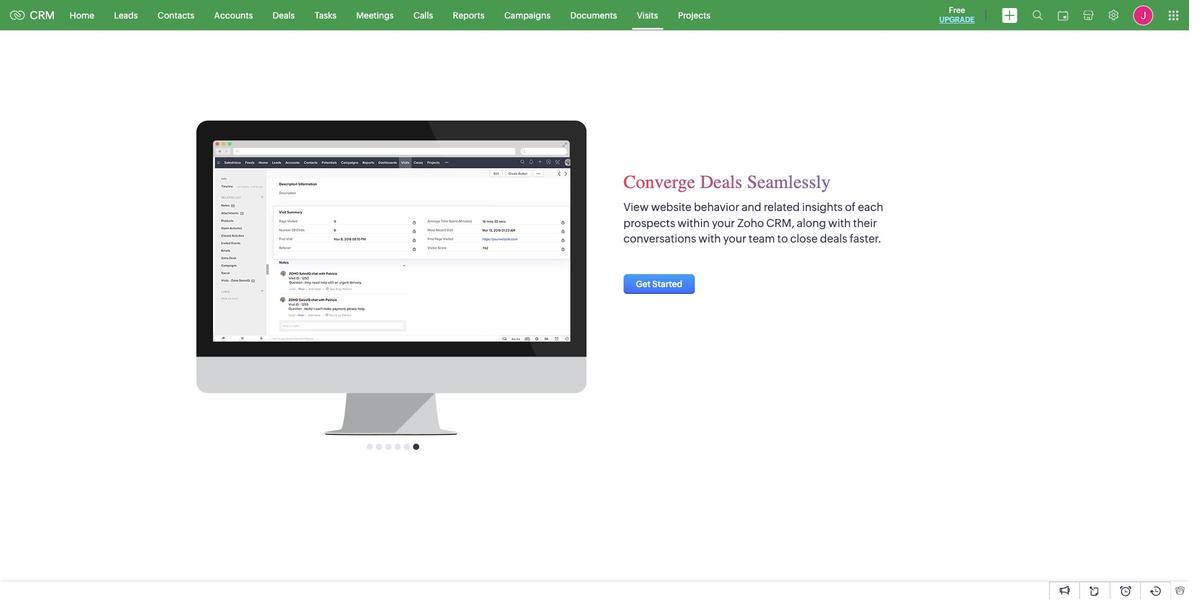 Task type: describe. For each thing, give the bounding box(es) containing it.
and
[[742, 201, 761, 214]]

1 vertical spatial your
[[723, 232, 746, 245]]

get started button
[[624, 274, 695, 294]]

within
[[678, 216, 710, 229]]

1 horizontal spatial deals
[[700, 171, 742, 193]]

started
[[652, 279, 683, 289]]

crm,
[[766, 216, 795, 229]]

reports
[[453, 10, 484, 20]]

view website behavior and related insights of each prospects within your zoho crm, along with their conversations with your team to close deals faster.
[[624, 201, 883, 245]]

prospects
[[624, 216, 675, 229]]

deals
[[820, 232, 847, 245]]

to
[[777, 232, 788, 245]]

calendar image
[[1058, 10, 1068, 20]]

create menu image
[[1002, 8, 1018, 23]]

1 vertical spatial with
[[698, 232, 721, 245]]

projects link
[[668, 0, 720, 30]]

visits link
[[627, 0, 668, 30]]

team
[[749, 232, 775, 245]]

website
[[651, 201, 692, 214]]

0 vertical spatial with
[[828, 216, 851, 229]]

reports link
[[443, 0, 494, 30]]

converge
[[624, 171, 695, 193]]

documents
[[570, 10, 617, 20]]

leads link
[[104, 0, 148, 30]]

search image
[[1032, 10, 1043, 20]]

leads
[[114, 10, 138, 20]]

calls link
[[404, 0, 443, 30]]

search element
[[1025, 0, 1050, 30]]

contacts
[[158, 10, 194, 20]]

home link
[[60, 0, 104, 30]]

0 vertical spatial your
[[712, 216, 735, 229]]

meetings
[[356, 10, 394, 20]]

meetings link
[[346, 0, 404, 30]]

each
[[858, 201, 883, 214]]

deals link
[[263, 0, 305, 30]]

get started
[[636, 279, 683, 289]]



Task type: locate. For each thing, give the bounding box(es) containing it.
crm
[[30, 9, 55, 22]]

crm link
[[10, 9, 55, 22]]

close
[[790, 232, 818, 245]]

1 vertical spatial deals
[[700, 171, 742, 193]]

get
[[636, 279, 651, 289]]

behavior
[[694, 201, 739, 214]]

your down "zoho"
[[723, 232, 746, 245]]

create menu element
[[995, 0, 1025, 30]]

along
[[797, 216, 826, 229]]

conversations
[[624, 232, 696, 245]]

deals left tasks
[[273, 10, 295, 20]]

profile element
[[1126, 0, 1161, 30]]

accounts
[[214, 10, 253, 20]]

1 horizontal spatial with
[[828, 216, 851, 229]]

documents link
[[560, 0, 627, 30]]

projects
[[678, 10, 710, 20]]

related
[[764, 201, 800, 214]]

free
[[949, 6, 965, 15]]

0 horizontal spatial with
[[698, 232, 721, 245]]

view
[[624, 201, 649, 214]]

0 horizontal spatial deals
[[273, 10, 295, 20]]

home
[[70, 10, 94, 20]]

0 vertical spatial deals
[[273, 10, 295, 20]]

with up deals
[[828, 216, 851, 229]]

zoho
[[737, 216, 764, 229]]

of
[[845, 201, 856, 214]]

faster.
[[850, 232, 882, 245]]

calls
[[414, 10, 433, 20]]

tasks link
[[305, 0, 346, 30]]

their
[[853, 216, 877, 229]]

with
[[828, 216, 851, 229], [698, 232, 721, 245]]

campaigns link
[[494, 0, 560, 30]]

deals
[[273, 10, 295, 20], [700, 171, 742, 193]]

accounts link
[[204, 0, 263, 30]]

upgrade
[[939, 15, 975, 24]]

tasks
[[315, 10, 336, 20]]

contacts link
[[148, 0, 204, 30]]

with down within
[[698, 232, 721, 245]]

deals up behavior
[[700, 171, 742, 193]]

profile image
[[1133, 5, 1153, 25]]

visits
[[637, 10, 658, 20]]

seamlessly
[[747, 171, 831, 193]]

campaigns
[[504, 10, 550, 20]]

free upgrade
[[939, 6, 975, 24]]

insights
[[802, 201, 843, 214]]

converge deals seamlessly
[[624, 171, 831, 193]]

your down behavior
[[712, 216, 735, 229]]

your
[[712, 216, 735, 229], [723, 232, 746, 245]]



Task type: vqa. For each thing, say whether or not it's contained in the screenshot.
the left Email
no



